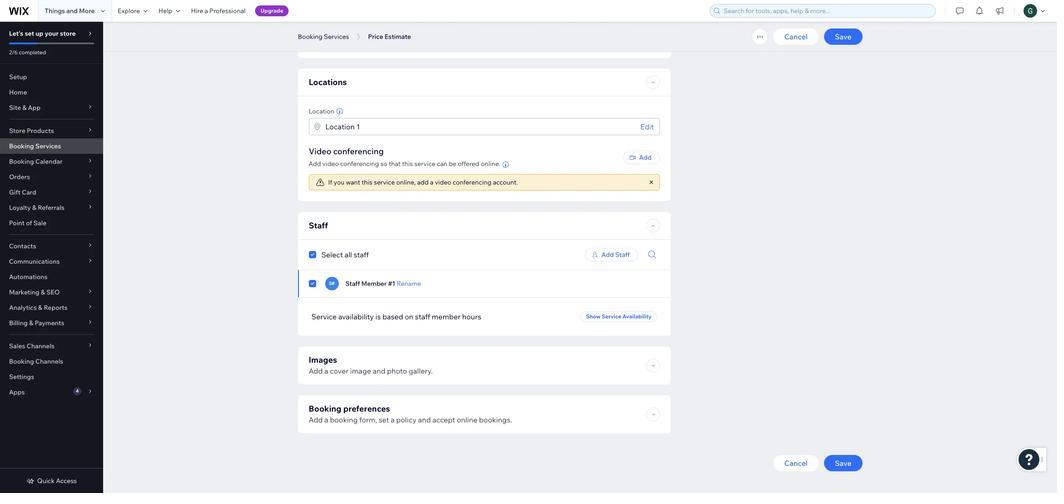 Task type: vqa. For each thing, say whether or not it's contained in the screenshot.
Card
yes



Task type: describe. For each thing, give the bounding box(es) containing it.
cover
[[330, 366, 349, 375]]

things
[[45, 7, 65, 15]]

0 vertical spatial booking
[[398, 40, 419, 46]]

point
[[9, 219, 25, 227]]

price estimate
[[368, 33, 411, 41]]

up
[[36, 29, 43, 38]]

add staff
[[602, 251, 630, 259]]

booking inside booking preferences add a booking form, set a policy and accept online bookings.
[[309, 403, 342, 414]]

clients won't be charged when booking this service online.
[[320, 40, 467, 46]]

save for first save button from the bottom
[[835, 459, 852, 468]]

2/6 completed
[[9, 49, 46, 56]]

booking services for the booking services link
[[9, 142, 61, 150]]

images add a cover image and photo gallery.
[[309, 355, 433, 375]]

Select all staff checkbox
[[309, 249, 369, 260]]

estimate
[[385, 33, 411, 41]]

is
[[376, 312, 381, 321]]

0 vertical spatial conferencing
[[333, 146, 384, 157]]

1 horizontal spatial staff
[[415, 312, 431, 321]]

set inside booking preferences add a booking form, set a policy and accept online bookings.
[[379, 415, 389, 424]]

services for booking services button
[[324, 33, 349, 41]]

store products button
[[0, 123, 103, 138]]

price
[[368, 33, 383, 41]]

loyalty & referrals button
[[0, 200, 103, 215]]

channels for sales channels
[[27, 342, 54, 350]]

setup link
[[0, 69, 103, 85]]

account.
[[493, 178, 518, 186]]

sales channels
[[9, 342, 54, 350]]

offered
[[458, 160, 480, 168]]

payments
[[35, 319, 64, 327]]

billing
[[9, 319, 28, 327]]

when
[[383, 40, 397, 46]]

1 save button from the top
[[824, 29, 863, 45]]

hire a professional link
[[186, 0, 251, 22]]

Search for tools, apps, help & more... field
[[721, 5, 933, 17]]

hours
[[462, 312, 482, 321]]

communications button
[[0, 254, 103, 269]]

location for location
[[309, 107, 335, 115]]

calendar
[[35, 157, 63, 166]]

booking services link
[[0, 138, 103, 154]]

home
[[9, 88, 27, 96]]

help
[[159, 7, 172, 15]]

more
[[79, 7, 95, 15]]

clients
[[320, 40, 337, 46]]

set inside sidebar 'element'
[[25, 29, 34, 38]]

staff inside the select all staff option
[[354, 250, 369, 259]]

store
[[60, 29, 76, 38]]

quick access
[[37, 477, 77, 485]]

1 horizontal spatial this
[[402, 160, 413, 168]]

explore
[[118, 7, 140, 15]]

and inside images add a cover image and photo gallery.
[[373, 366, 386, 375]]

staff for staff
[[309, 220, 328, 231]]

& for analytics
[[38, 304, 42, 312]]

loyalty & referrals
[[9, 204, 65, 212]]

s#
[[329, 280, 335, 286]]

a left form,
[[325, 415, 328, 424]]

price estimate button
[[364, 30, 416, 43]]

add inside images add a cover image and photo gallery.
[[309, 366, 323, 375]]

access
[[56, 477, 77, 485]]

add video conferencing so that this service can be offered online.
[[309, 160, 501, 168]]

analytics & reports button
[[0, 300, 103, 315]]

booking inside booking preferences add a booking form, set a policy and accept online bookings.
[[330, 415, 358, 424]]

booking for booking services button
[[298, 33, 323, 41]]

channels for booking channels
[[35, 358, 63, 366]]

cancel for first cancel button from the bottom of the page
[[785, 459, 808, 468]]

sale
[[33, 219, 47, 227]]

booking for the booking services link
[[9, 142, 34, 150]]

location 1
[[326, 122, 360, 131]]

that
[[389, 160, 401, 168]]

show service availability
[[586, 313, 652, 320]]

loyalty
[[9, 204, 31, 212]]

services for the booking services link
[[35, 142, 61, 150]]

settings
[[9, 373, 34, 381]]

availability
[[338, 312, 374, 321]]

service inside show service availability button
[[602, 313, 622, 320]]

0 horizontal spatial service
[[312, 312, 337, 321]]

if you want this service online, add a video conferencing account.
[[328, 178, 518, 186]]

apps
[[9, 388, 25, 396]]

upgrade button
[[255, 5, 289, 16]]

select all staff
[[322, 250, 369, 259]]

want
[[346, 178, 360, 186]]

add for add video conferencing so that this service can be offered online.
[[309, 160, 321, 168]]

availability
[[623, 313, 652, 320]]

& for billing
[[29, 319, 33, 327]]

staff member #1 rename
[[346, 279, 421, 288]]

& for loyalty
[[32, 204, 36, 212]]

orders
[[9, 173, 30, 181]]

0 vertical spatial be
[[354, 40, 360, 46]]

a inside images add a cover image and photo gallery.
[[325, 366, 328, 375]]

preferences
[[343, 403, 390, 414]]

booking for booking channels link
[[9, 358, 34, 366]]

add for add
[[639, 153, 652, 161]]

communications
[[9, 258, 60, 266]]

booking services for booking services button
[[298, 33, 349, 41]]

let's set up your store
[[9, 29, 76, 38]]

0 vertical spatial service
[[431, 40, 449, 46]]

marketing
[[9, 288, 39, 296]]

things and more
[[45, 7, 95, 15]]

a right add
[[430, 178, 434, 186]]

policy
[[396, 415, 417, 424]]

app
[[28, 104, 41, 112]]

staff inside button
[[616, 251, 630, 259]]

add inside booking preferences add a booking form, set a policy and accept online bookings.
[[309, 415, 323, 424]]

online,
[[397, 178, 416, 186]]

gift card button
[[0, 185, 103, 200]]

save for 1st save button
[[835, 32, 852, 41]]

#1
[[388, 279, 395, 288]]

1 vertical spatial conferencing
[[340, 160, 379, 168]]

service availability is based on staff member hours
[[312, 312, 482, 321]]

0 vertical spatial online.
[[450, 40, 467, 46]]

member
[[362, 279, 387, 288]]

automations
[[9, 273, 47, 281]]

orders button
[[0, 169, 103, 185]]

products
[[27, 127, 54, 135]]

add
[[417, 178, 429, 186]]

accept
[[433, 415, 455, 424]]



Task type: locate. For each thing, give the bounding box(es) containing it.
help button
[[153, 0, 186, 22]]

gallery.
[[409, 366, 433, 375]]

professional
[[210, 7, 246, 15]]

sales channels button
[[0, 339, 103, 354]]

booking calendar
[[9, 157, 63, 166]]

2 horizontal spatial this
[[420, 40, 430, 46]]

channels up booking channels
[[27, 342, 54, 350]]

channels
[[27, 342, 54, 350], [35, 358, 63, 366]]

0 horizontal spatial video
[[323, 160, 339, 168]]

images
[[309, 355, 337, 365]]

service right estimate
[[431, 40, 449, 46]]

billing & payments button
[[0, 315, 103, 331]]

1 vertical spatial booking
[[330, 415, 358, 424]]

1 vertical spatial services
[[35, 142, 61, 150]]

0 vertical spatial this
[[420, 40, 430, 46]]

staff
[[354, 250, 369, 259], [415, 312, 431, 321]]

booking services inside button
[[298, 33, 349, 41]]

location for location 1
[[326, 122, 355, 131]]

0 horizontal spatial set
[[25, 29, 34, 38]]

add
[[639, 153, 652, 161], [309, 160, 321, 168], [602, 251, 614, 259], [309, 366, 323, 375], [309, 415, 323, 424]]

1 vertical spatial channels
[[35, 358, 63, 366]]

contacts button
[[0, 239, 103, 254]]

add for add staff
[[602, 251, 614, 259]]

save button
[[824, 29, 863, 45], [824, 455, 863, 471]]

reports
[[44, 304, 68, 312]]

add staff button
[[585, 248, 638, 261]]

1 vertical spatial staff
[[616, 251, 630, 259]]

and inside booking preferences add a booking form, set a policy and accept online bookings.
[[418, 415, 431, 424]]

staff right on
[[415, 312, 431, 321]]

staff for staff member #1 rename
[[346, 279, 360, 288]]

can
[[437, 160, 448, 168]]

1 cancel from the top
[[785, 32, 808, 41]]

service right show
[[602, 313, 622, 320]]

rename button
[[397, 279, 421, 288]]

& inside dropdown button
[[29, 319, 33, 327]]

upgrade
[[261, 7, 283, 14]]

0 horizontal spatial staff
[[354, 250, 369, 259]]

and left photo
[[373, 366, 386, 375]]

gift
[[9, 188, 20, 196]]

booking up the settings on the bottom of the page
[[9, 358, 34, 366]]

1 horizontal spatial be
[[449, 160, 457, 168]]

0 vertical spatial cancel button
[[774, 29, 819, 45]]

let's
[[9, 29, 23, 38]]

a down images
[[325, 366, 328, 375]]

2 vertical spatial and
[[418, 415, 431, 424]]

2 cancel from the top
[[785, 459, 808, 468]]

booking
[[398, 40, 419, 46], [330, 415, 358, 424]]

site & app button
[[0, 100, 103, 115]]

this right that
[[402, 160, 413, 168]]

a
[[205, 7, 208, 15], [430, 178, 434, 186], [325, 366, 328, 375], [325, 415, 328, 424], [391, 415, 395, 424]]

1 horizontal spatial booking services
[[298, 33, 349, 41]]

services inside sidebar 'element'
[[35, 142, 61, 150]]

photo
[[387, 366, 407, 375]]

show
[[586, 313, 601, 320]]

1 horizontal spatial service
[[602, 313, 622, 320]]

1 horizontal spatial and
[[373, 366, 386, 375]]

site
[[9, 104, 21, 112]]

setup
[[9, 73, 27, 81]]

store
[[9, 127, 25, 135]]

services inside button
[[324, 33, 349, 41]]

site & app
[[9, 104, 41, 112]]

conferencing down offered
[[453, 178, 492, 186]]

1 horizontal spatial services
[[324, 33, 349, 41]]

online
[[457, 415, 478, 424]]

analytics
[[9, 304, 37, 312]]

if
[[328, 178, 332, 186]]

charged
[[361, 40, 382, 46]]

point of sale
[[9, 219, 47, 227]]

0 vertical spatial channels
[[27, 342, 54, 350]]

conferencing down '1' at the left top of the page
[[333, 146, 384, 157]]

booking channels
[[9, 358, 63, 366]]

a left the policy on the bottom of page
[[391, 415, 395, 424]]

booking left won't
[[298, 33, 323, 41]]

location
[[309, 107, 335, 115], [326, 122, 355, 131]]

hire a professional
[[191, 7, 246, 15]]

booking channels link
[[0, 354, 103, 369]]

0 horizontal spatial this
[[362, 178, 373, 186]]

2 save from the top
[[835, 459, 852, 468]]

1 vertical spatial this
[[402, 160, 413, 168]]

point of sale link
[[0, 215, 103, 231]]

2 save button from the top
[[824, 455, 863, 471]]

service
[[312, 312, 337, 321], [602, 313, 622, 320]]

1 vertical spatial cancel button
[[774, 455, 819, 471]]

0 vertical spatial cancel
[[785, 32, 808, 41]]

& for marketing
[[41, 288, 45, 296]]

form,
[[359, 415, 377, 424]]

channels down sales channels dropdown button
[[35, 358, 63, 366]]

this right want
[[362, 178, 373, 186]]

1 horizontal spatial booking
[[398, 40, 419, 46]]

1 vertical spatial save button
[[824, 455, 863, 471]]

1 vertical spatial set
[[379, 415, 389, 424]]

1 horizontal spatial staff
[[346, 279, 360, 288]]

booking right 'when'
[[398, 40, 419, 46]]

1 vertical spatial location
[[326, 122, 355, 131]]

video
[[309, 146, 332, 157]]

cancel
[[785, 32, 808, 41], [785, 459, 808, 468]]

1 horizontal spatial online.
[[481, 160, 501, 168]]

1 vertical spatial save
[[835, 459, 852, 468]]

show service availability button
[[581, 311, 657, 322]]

booking left form,
[[330, 415, 358, 424]]

1 vertical spatial booking services
[[9, 142, 61, 150]]

member
[[432, 312, 461, 321]]

rename
[[397, 279, 421, 288]]

1 horizontal spatial set
[[379, 415, 389, 424]]

1 horizontal spatial video
[[435, 178, 452, 186]]

and left more at the top of the page
[[66, 7, 78, 15]]

locations
[[309, 77, 347, 87]]

0 vertical spatial save button
[[824, 29, 863, 45]]

0 vertical spatial and
[[66, 7, 78, 15]]

quick access button
[[26, 477, 77, 485]]

0 vertical spatial video
[[323, 160, 339, 168]]

image
[[350, 366, 371, 375]]

services up calendar
[[35, 142, 61, 150]]

be right can
[[449, 160, 457, 168]]

& left reports
[[38, 304, 42, 312]]

& right site on the left of the page
[[22, 104, 27, 112]]

0 horizontal spatial be
[[354, 40, 360, 46]]

0 vertical spatial location
[[309, 107, 335, 115]]

2 horizontal spatial staff
[[616, 251, 630, 259]]

service left availability
[[312, 312, 337, 321]]

booking
[[298, 33, 323, 41], [9, 142, 34, 150], [9, 157, 34, 166], [9, 358, 34, 366], [309, 403, 342, 414]]

booking down store
[[9, 142, 34, 150]]

set right form,
[[379, 415, 389, 424]]

hire
[[191, 7, 203, 15]]

& right billing on the bottom of the page
[[29, 319, 33, 327]]

None checkbox
[[309, 278, 316, 289]]

service down so
[[374, 178, 395, 186]]

edit
[[641, 122, 654, 131]]

& for site
[[22, 104, 27, 112]]

settings link
[[0, 369, 103, 385]]

1 cancel button from the top
[[774, 29, 819, 45]]

booking inside button
[[298, 33, 323, 41]]

1 vertical spatial be
[[449, 160, 457, 168]]

1 vertical spatial and
[[373, 366, 386, 375]]

2/6
[[9, 49, 18, 56]]

0 horizontal spatial services
[[35, 142, 61, 150]]

select
[[322, 250, 343, 259]]

0 horizontal spatial staff
[[309, 220, 328, 231]]

0 vertical spatial save
[[835, 32, 852, 41]]

2 vertical spatial this
[[362, 178, 373, 186]]

1 vertical spatial video
[[435, 178, 452, 186]]

be
[[354, 40, 360, 46], [449, 160, 457, 168]]

completed
[[19, 49, 46, 56]]

0 horizontal spatial and
[[66, 7, 78, 15]]

1 vertical spatial cancel
[[785, 459, 808, 468]]

0 vertical spatial staff
[[309, 220, 328, 231]]

of
[[26, 219, 32, 227]]

be right won't
[[354, 40, 360, 46]]

2 vertical spatial staff
[[346, 279, 360, 288]]

home link
[[0, 85, 103, 100]]

0 vertical spatial staff
[[354, 250, 369, 259]]

1 vertical spatial online.
[[481, 160, 501, 168]]

e.g., Price negotiable field
[[463, 12, 657, 28]]

booking services inside sidebar 'element'
[[9, 142, 61, 150]]

0 vertical spatial services
[[324, 33, 349, 41]]

marketing & seo button
[[0, 285, 103, 300]]

booking inside dropdown button
[[9, 157, 34, 166]]

set left up
[[25, 29, 34, 38]]

2 cancel button from the top
[[774, 455, 819, 471]]

a right the 'hire'
[[205, 7, 208, 15]]

on
[[405, 312, 414, 321]]

all
[[345, 250, 352, 259]]

& right loyalty at the left of the page
[[32, 204, 36, 212]]

location left '1' at the left top of the page
[[326, 122, 355, 131]]

0 vertical spatial set
[[25, 29, 34, 38]]

your
[[45, 29, 59, 38]]

save
[[835, 32, 852, 41], [835, 459, 852, 468]]

2 horizontal spatial and
[[418, 415, 431, 424]]

service left can
[[415, 160, 436, 168]]

None field
[[312, 12, 436, 28]]

conferencing down video conferencing
[[340, 160, 379, 168]]

you
[[334, 178, 345, 186]]

video down can
[[435, 178, 452, 186]]

& left seo
[[41, 288, 45, 296]]

video down video
[[323, 160, 339, 168]]

staff right all
[[354, 250, 369, 259]]

and right the policy on the bottom of page
[[418, 415, 431, 424]]

contacts
[[9, 242, 36, 250]]

this right estimate
[[420, 40, 430, 46]]

& inside popup button
[[32, 204, 36, 212]]

0 horizontal spatial booking services
[[9, 142, 61, 150]]

0 horizontal spatial booking
[[330, 415, 358, 424]]

services
[[324, 33, 349, 41], [35, 142, 61, 150]]

billing & payments
[[9, 319, 64, 327]]

location up location 1
[[309, 107, 335, 115]]

2 vertical spatial conferencing
[[453, 178, 492, 186]]

sidebar element
[[0, 22, 103, 493]]

automations link
[[0, 269, 103, 285]]

seo
[[46, 288, 60, 296]]

1 save from the top
[[835, 32, 852, 41]]

0 horizontal spatial online.
[[450, 40, 467, 46]]

1 vertical spatial staff
[[415, 312, 431, 321]]

booking for booking calendar dropdown button
[[9, 157, 34, 166]]

services left charged
[[324, 33, 349, 41]]

2 vertical spatial service
[[374, 178, 395, 186]]

1 vertical spatial service
[[415, 160, 436, 168]]

booking up orders
[[9, 157, 34, 166]]

booking down cover
[[309, 403, 342, 414]]

video conferencing
[[309, 146, 384, 157]]

cancel for second cancel button from the bottom of the page
[[785, 32, 808, 41]]

channels inside dropdown button
[[27, 342, 54, 350]]

0 vertical spatial booking services
[[298, 33, 349, 41]]

sales
[[9, 342, 25, 350]]



